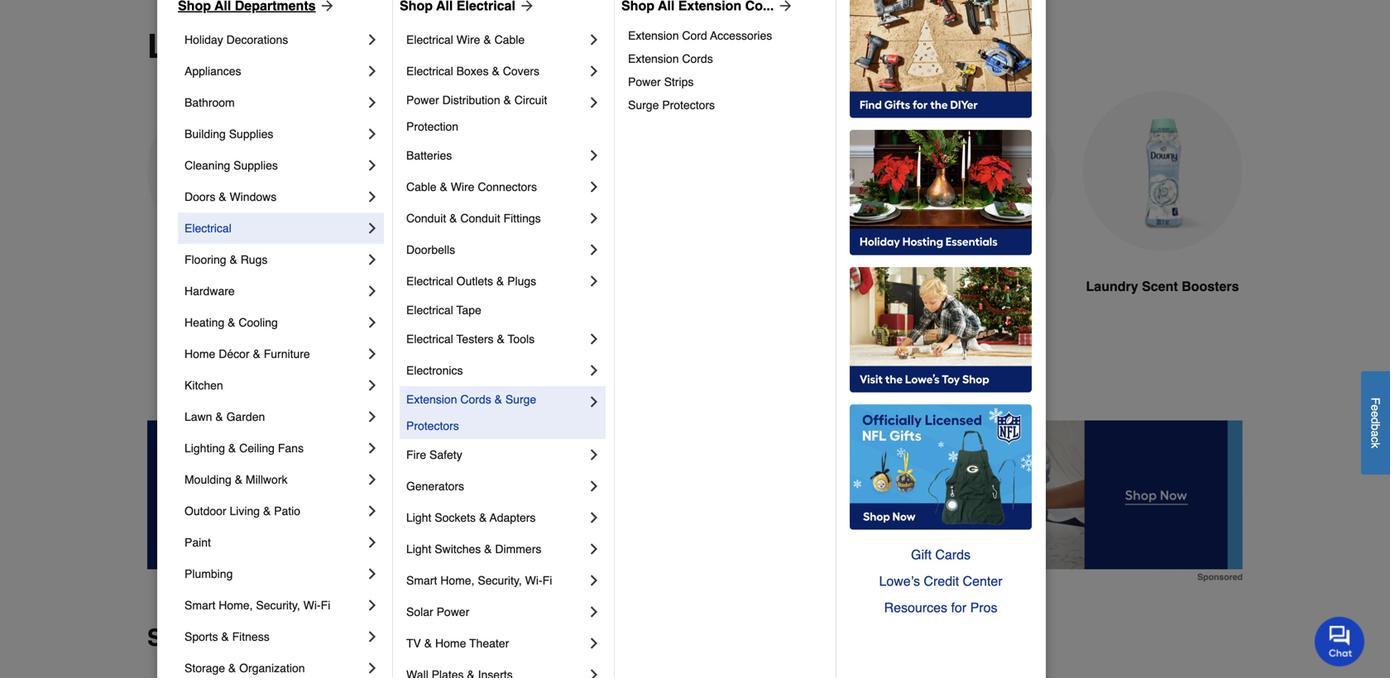 Task type: locate. For each thing, give the bounding box(es) containing it.
f
[[1369, 398, 1383, 405]]

2 vertical spatial supplies
[[234, 159, 278, 172]]

cords down extension cord accessories
[[682, 52, 713, 65]]

paint
[[185, 536, 211, 550]]

power inside power strips link
[[628, 75, 661, 89]]

cable
[[495, 33, 525, 46], [406, 180, 437, 194]]

1 fabric from the left
[[362, 279, 402, 294]]

& left circuit
[[504, 94, 511, 107]]

plumbing
[[185, 568, 233, 581]]

home
[[185, 348, 215, 361], [435, 637, 466, 651]]

&
[[484, 33, 491, 46], [492, 65, 500, 78], [504, 94, 511, 107], [440, 180, 448, 194], [219, 190, 226, 204], [450, 212, 457, 225], [230, 253, 237, 267], [497, 275, 504, 288], [228, 316, 235, 329], [497, 333, 505, 346], [253, 348, 261, 361], [495, 393, 502, 406], [215, 411, 223, 424], [228, 442, 236, 455], [235, 473, 243, 487], [263, 505, 271, 518], [479, 512, 487, 525], [484, 543, 492, 556], [221, 631, 229, 644], [424, 637, 432, 651], [228, 662, 236, 675]]

lighting & ceiling fans link
[[185, 433, 364, 464]]

laundry down flooring
[[169, 279, 221, 294]]

electrical down doorbells
[[406, 275, 453, 288]]

chevron right image for electrical boxes & covers
[[586, 63, 603, 79]]

smart home, security, wi-fi for smart home, security, wi-fi 'link' to the right
[[406, 574, 552, 588]]

& inside power distribution & circuit protection
[[504, 94, 511, 107]]

0 vertical spatial cable
[[495, 33, 525, 46]]

cable up covers
[[495, 33, 525, 46]]

0 vertical spatial protectors
[[662, 98, 715, 112]]

smart up solar
[[406, 574, 437, 588]]

pros
[[971, 600, 998, 616]]

laundry inside laundry scent boosters link
[[1086, 279, 1139, 294]]

protectors down strips on the top
[[662, 98, 715, 112]]

electrical up electrical boxes & covers
[[406, 33, 453, 46]]

chevron right image for plumbing
[[364, 566, 381, 583]]

home, up the sports & fitness
[[219, 599, 253, 612]]

doorbells link
[[406, 234, 586, 266]]

chevron right image for bathroom
[[364, 94, 381, 111]]

2 fabric from the left
[[918, 279, 958, 294]]

& inside extension cords & surge protectors
[[495, 393, 502, 406]]

resources
[[884, 600, 948, 616]]

surge protectors
[[628, 98, 715, 112]]

0 vertical spatial surge
[[628, 98, 659, 112]]

credit
[[924, 574, 959, 589]]

e
[[1369, 405, 1383, 411], [1369, 411, 1383, 418]]

protectors inside extension cords & surge protectors
[[406, 420, 459, 433]]

chevron right image for appliances
[[364, 63, 381, 79]]

chevron right image for electrical wire & cable
[[586, 31, 603, 48]]

0 vertical spatial supplies
[[287, 27, 425, 65]]

extension for extension cord accessories
[[628, 29, 679, 42]]

chevron right image for electronics
[[586, 363, 603, 379]]

0 horizontal spatial smart home, security, wi-fi
[[185, 599, 331, 612]]

1 vertical spatial surge
[[506, 393, 537, 406]]

officially licensed n f l gifts. shop now. image
[[850, 405, 1032, 531]]

1 vertical spatial supplies
[[229, 127, 273, 141]]

tv
[[406, 637, 421, 651]]

1 horizontal spatial home,
[[441, 574, 475, 588]]

electrical outlets & plugs link
[[406, 266, 586, 297]]

chevron right image for extension cords & surge protectors
[[586, 394, 603, 411]]

smart for the leftmost smart home, security, wi-fi 'link'
[[185, 599, 215, 612]]

1 vertical spatial smart
[[185, 599, 215, 612]]

brand
[[245, 625, 312, 652]]

0 horizontal spatial protectors
[[406, 420, 459, 433]]

c
[[1369, 437, 1383, 443]]

conduit up doorbells
[[406, 212, 446, 225]]

arrow right image up extension cord accessories link
[[774, 0, 794, 14]]

tools
[[508, 333, 535, 346]]

chevron right image for doors & windows
[[364, 189, 381, 205]]

laundry for laundry detergent
[[169, 279, 221, 294]]

protectors up the "fire safety"
[[406, 420, 459, 433]]

0 horizontal spatial home
[[185, 348, 215, 361]]

1 arrow right image from the left
[[316, 0, 336, 14]]

& right doors
[[219, 190, 226, 204]]

testers
[[457, 333, 494, 346]]

laundry detergent
[[169, 279, 286, 294]]

fi
[[543, 574, 552, 588], [321, 599, 331, 612]]

d
[[1369, 418, 1383, 424]]

1 vertical spatial protectors
[[406, 420, 459, 433]]

0 vertical spatial home
[[185, 348, 215, 361]]

0 horizontal spatial arrow right image
[[316, 0, 336, 14]]

1 vertical spatial home,
[[219, 599, 253, 612]]

electrical left boxes
[[406, 65, 453, 78]]

& up the electrical boxes & covers link
[[484, 33, 491, 46]]

1 vertical spatial wi-
[[303, 599, 321, 612]]

fabric left softeners at the left top
[[362, 279, 402, 294]]

chevron right image for electrical
[[364, 220, 381, 237]]

power left strips on the top
[[628, 75, 661, 89]]

flooring
[[185, 253, 226, 267]]

extension inside extension cords & surge protectors
[[406, 393, 457, 406]]

doors & windows link
[[185, 181, 364, 213]]

blue bottle of downy fabric softener. image
[[334, 91, 495, 251]]

fabric left fresheners
[[918, 279, 958, 294]]

detergent
[[225, 279, 286, 294]]

chevron right image for power distribution & circuit protection
[[586, 94, 603, 111]]

heating & cooling link
[[185, 307, 364, 339]]

security, down light switches & dimmers link
[[478, 574, 522, 588]]

2 vertical spatial extension
[[406, 393, 457, 406]]

electrical testers & tools
[[406, 333, 535, 346]]

rugs
[[241, 253, 268, 267]]

bathroom
[[185, 96, 235, 109]]

2 vertical spatial power
[[437, 606, 470, 619]]

0 horizontal spatial cords
[[460, 393, 491, 406]]

power for power strips
[[628, 75, 661, 89]]

electrical down softeners at the left top
[[406, 304, 453, 317]]

wi- down dimmers
[[525, 574, 543, 588]]

laundry for laundry scent boosters
[[1086, 279, 1139, 294]]

home, down switches
[[441, 574, 475, 588]]

surge down power strips
[[628, 98, 659, 112]]

home,
[[441, 574, 475, 588], [219, 599, 253, 612]]

1 light from the top
[[406, 512, 432, 525]]

supplies for building supplies
[[229, 127, 273, 141]]

extension cords link
[[628, 47, 824, 70]]

chevron right image for cable & wire connectors
[[586, 179, 603, 195]]

1 horizontal spatial smart home, security, wi-fi
[[406, 574, 552, 588]]

1 horizontal spatial smart home, security, wi-fi link
[[406, 565, 586, 597]]

0 vertical spatial wi-
[[525, 574, 543, 588]]

chevron right image for sports & fitness
[[364, 629, 381, 646]]

extension down electronics
[[406, 393, 457, 406]]

arrow right image
[[316, 0, 336, 14], [774, 0, 794, 14]]

0 vertical spatial home,
[[441, 574, 475, 588]]

sports
[[185, 631, 218, 644]]

1 vertical spatial smart home, security, wi-fi
[[185, 599, 331, 612]]

supplies
[[287, 27, 425, 65], [229, 127, 273, 141], [234, 159, 278, 172]]

laundry inside laundry detergent link
[[169, 279, 221, 294]]

laundry inside laundry stain removers link
[[524, 279, 576, 294]]

fi up solar power link
[[543, 574, 552, 588]]

0 vertical spatial light
[[406, 512, 432, 525]]

wire up conduit & conduit fittings
[[451, 180, 475, 194]]

cleaning
[[185, 159, 230, 172]]

sockets
[[435, 512, 476, 525]]

plugs
[[507, 275, 536, 288]]

0 vertical spatial extension
[[628, 29, 679, 42]]

1 horizontal spatial cable
[[495, 33, 525, 46]]

1 vertical spatial home
[[435, 637, 466, 651]]

electrical for electrical testers & tools
[[406, 333, 453, 346]]

arrow right image
[[516, 0, 535, 14]]

supplies inside 'link'
[[234, 159, 278, 172]]

surge down electronics link
[[506, 393, 537, 406]]

chevron right image
[[364, 31, 381, 48], [586, 31, 603, 48], [364, 63, 381, 79], [586, 63, 603, 79], [364, 94, 381, 111], [364, 126, 381, 142], [586, 147, 603, 164], [364, 189, 381, 205], [586, 210, 603, 227], [364, 220, 381, 237], [364, 283, 381, 300], [364, 377, 381, 394], [586, 394, 603, 411], [364, 409, 381, 425], [364, 440, 381, 457], [586, 478, 603, 495], [364, 503, 381, 520], [364, 535, 381, 551], [586, 541, 603, 558], [364, 598, 381, 614], [586, 604, 603, 621], [364, 629, 381, 646], [364, 660, 381, 677]]

smart for smart home, security, wi-fi 'link' to the right
[[406, 574, 437, 588]]

0 horizontal spatial security,
[[256, 599, 300, 612]]

accessories
[[710, 29, 772, 42]]

electrical for electrical wire & cable
[[406, 33, 453, 46]]

conduit & conduit fittings
[[406, 212, 541, 225]]

light for light sockets & adapters
[[406, 512, 432, 525]]

0 vertical spatial smart
[[406, 574, 437, 588]]

1 vertical spatial extension
[[628, 52, 679, 65]]

extension for extension cords
[[628, 52, 679, 65]]

home inside home décor & furniture link
[[185, 348, 215, 361]]

1 horizontal spatial wi-
[[525, 574, 543, 588]]

1 conduit from the left
[[406, 212, 446, 225]]

chevron right image for solar power
[[586, 604, 603, 621]]

cable & wire connectors
[[406, 180, 537, 194]]

light left switches
[[406, 543, 432, 556]]

connectors
[[478, 180, 537, 194]]

e up d at bottom
[[1369, 405, 1383, 411]]

fabric
[[362, 279, 402, 294], [918, 279, 958, 294]]

1 vertical spatial fi
[[321, 599, 331, 612]]

green container of gain laundry detergent. image
[[147, 91, 308, 251]]

laundry
[[147, 27, 278, 65], [169, 279, 221, 294], [524, 279, 576, 294], [1086, 279, 1139, 294]]

smart home, security, wi-fi down light switches & dimmers
[[406, 574, 552, 588]]

cords for extension cords & surge protectors
[[460, 393, 491, 406]]

0 vertical spatial security,
[[478, 574, 522, 588]]

& left the patio
[[263, 505, 271, 518]]

1 horizontal spatial surge
[[628, 98, 659, 112]]

smart home, security, wi-fi link
[[406, 565, 586, 597], [185, 590, 364, 622]]

kitchen
[[185, 379, 223, 392]]

dimmers
[[495, 543, 542, 556]]

fi down plumbing link
[[321, 599, 331, 612]]

1 horizontal spatial smart
[[406, 574, 437, 588]]

chevron right image for storage & organization
[[364, 660, 381, 677]]

home décor & furniture link
[[185, 339, 364, 370]]

find gifts for the diyer. image
[[850, 0, 1032, 118]]

0 horizontal spatial smart
[[185, 599, 215, 612]]

wi- up brand
[[303, 599, 321, 612]]

solar power
[[406, 606, 470, 619]]

0 vertical spatial cords
[[682, 52, 713, 65]]

2 arrow right image from the left
[[774, 0, 794, 14]]

f e e d b a c k
[[1369, 398, 1383, 449]]

0 horizontal spatial fi
[[321, 599, 331, 612]]

living
[[230, 505, 260, 518]]

conduit down cable & wire connectors
[[460, 212, 500, 225]]

light
[[406, 512, 432, 525], [406, 543, 432, 556]]

surge
[[628, 98, 659, 112], [506, 393, 537, 406]]

extension up power strips
[[628, 52, 679, 65]]

0 vertical spatial fi
[[543, 574, 552, 588]]

moulding
[[185, 473, 232, 487]]

0 vertical spatial smart home, security, wi-fi
[[406, 574, 552, 588]]

smart home, security, wi-fi up the fitness
[[185, 599, 331, 612]]

power distribution & circuit protection
[[406, 94, 551, 133]]

chevron right image for batteries
[[586, 147, 603, 164]]

solar power link
[[406, 597, 586, 628]]

fans
[[278, 442, 304, 455]]

e up the b at the right bottom of page
[[1369, 411, 1383, 418]]

k
[[1369, 443, 1383, 449]]

power up protection
[[406, 94, 439, 107]]

laundry left scent at the right top
[[1086, 279, 1139, 294]]

generators link
[[406, 471, 586, 502]]

chevron right image for light switches & dimmers
[[586, 541, 603, 558]]

power up tv & home theater
[[437, 606, 470, 619]]

home up kitchen
[[185, 348, 215, 361]]

smart
[[406, 574, 437, 588], [185, 599, 215, 612]]

0 horizontal spatial fabric
[[362, 279, 402, 294]]

electrical up flooring
[[185, 222, 232, 235]]

fabric fresheners link
[[896, 91, 1056, 336]]

fi for the leftmost smart home, security, wi-fi 'link'
[[321, 599, 331, 612]]

& down cable & wire connectors
[[450, 212, 457, 225]]

cords inside extension cords & surge protectors
[[460, 393, 491, 406]]

fittings
[[504, 212, 541, 225]]

light down generators
[[406, 512, 432, 525]]

cable down "batteries"
[[406, 180, 437, 194]]

power inside power distribution & circuit protection
[[406, 94, 439, 107]]

resources for pros link
[[850, 595, 1032, 622]]

cooling
[[239, 316, 278, 329]]

0 horizontal spatial conduit
[[406, 212, 446, 225]]

0 vertical spatial power
[[628, 75, 661, 89]]

chevron right image for moulding & millwork
[[364, 472, 381, 488]]

smart home, security, wi-fi link up brand
[[185, 590, 364, 622]]

extension for extension cords & surge protectors
[[406, 393, 457, 406]]

1 vertical spatial cords
[[460, 393, 491, 406]]

2 light from the top
[[406, 543, 432, 556]]

1 vertical spatial cable
[[406, 180, 437, 194]]

security, up sports & fitness link
[[256, 599, 300, 612]]

safety
[[430, 449, 462, 462]]

tv & home theater
[[406, 637, 509, 651]]

laundry left stain
[[524, 279, 576, 294]]

outlets
[[457, 275, 493, 288]]

1 horizontal spatial fi
[[543, 574, 552, 588]]

sports & fitness
[[185, 631, 270, 644]]

& right boxes
[[492, 65, 500, 78]]

electrical up electronics
[[406, 333, 453, 346]]

storage & organization link
[[185, 653, 364, 679]]

home down solar power
[[435, 637, 466, 651]]

cords down electronics link
[[460, 393, 491, 406]]

batteries link
[[406, 140, 586, 171]]

1 horizontal spatial arrow right image
[[774, 0, 794, 14]]

wire up boxes
[[457, 33, 480, 46]]

1 horizontal spatial fabric
[[918, 279, 958, 294]]

& down electronics link
[[495, 393, 502, 406]]

smart up sports
[[185, 599, 215, 612]]

electrical for electrical
[[185, 222, 232, 235]]

gift cards
[[911, 548, 971, 563]]

0 horizontal spatial surge
[[506, 393, 537, 406]]

solar
[[406, 606, 433, 619]]

lighting
[[185, 442, 225, 455]]

1 vertical spatial light
[[406, 543, 432, 556]]

chevron right image for heating & cooling
[[364, 315, 381, 331]]

appliances
[[185, 65, 241, 78]]

smart home, security, wi-fi link down light switches & dimmers
[[406, 565, 586, 597]]

bottle of downy laundry scent booster. image
[[1083, 91, 1243, 251]]

light for light switches & dimmers
[[406, 543, 432, 556]]

chevron right image for light sockets & adapters
[[586, 510, 603, 526]]

1 horizontal spatial home
[[435, 637, 466, 651]]

1 horizontal spatial conduit
[[460, 212, 500, 225]]

& left millwork
[[235, 473, 243, 487]]

lowe's credit center link
[[850, 569, 1032, 595]]

electrical for electrical boxes & covers
[[406, 65, 453, 78]]

laundry supplies
[[147, 27, 425, 65]]

chevron right image
[[586, 94, 603, 111], [364, 157, 381, 174], [586, 179, 603, 195], [586, 242, 603, 258], [364, 252, 381, 268], [586, 273, 603, 290], [364, 315, 381, 331], [586, 331, 603, 348], [364, 346, 381, 363], [586, 363, 603, 379], [586, 447, 603, 464], [364, 472, 381, 488], [586, 510, 603, 526], [364, 566, 381, 583], [586, 573, 603, 589], [586, 636, 603, 652], [586, 667, 603, 679]]

power for power distribution & circuit protection
[[406, 94, 439, 107]]

1 vertical spatial power
[[406, 94, 439, 107]]

1 e from the top
[[1369, 405, 1383, 411]]

1 horizontal spatial protectors
[[662, 98, 715, 112]]

tv & home theater link
[[406, 628, 586, 660]]

arrow right image up the laundry supplies
[[316, 0, 336, 14]]

1 horizontal spatial cords
[[682, 52, 713, 65]]

removers
[[616, 279, 680, 294]]

extension up extension cords
[[628, 29, 679, 42]]

conduit
[[406, 212, 446, 225], [460, 212, 500, 225]]

chevron right image for tv & home theater
[[586, 636, 603, 652]]

laundry for laundry stain removers
[[524, 279, 576, 294]]



Task type: vqa. For each thing, say whether or not it's contained in the screenshot.
"info" 'image' associated with 3:
no



Task type: describe. For each thing, give the bounding box(es) containing it.
0 vertical spatial wire
[[457, 33, 480, 46]]

& right sports
[[221, 631, 229, 644]]

lawn
[[185, 411, 212, 424]]

patio
[[274, 505, 301, 518]]

0 horizontal spatial wi-
[[303, 599, 321, 612]]

doorbells
[[406, 243, 455, 257]]

2 e from the top
[[1369, 411, 1383, 418]]

fire safety link
[[406, 440, 586, 471]]

protection
[[406, 120, 459, 133]]

advertisement region
[[147, 421, 1243, 582]]

lowe's
[[879, 574, 920, 589]]

0 horizontal spatial cable
[[406, 180, 437, 194]]

moulding & millwork link
[[185, 464, 364, 496]]

chevron right image for flooring & rugs
[[364, 252, 381, 268]]

chevron right image for smart home, security, wi-fi
[[586, 573, 603, 589]]

chat invite button image
[[1315, 617, 1366, 667]]

& right sockets
[[479, 512, 487, 525]]

b
[[1369, 424, 1383, 431]]

extension cord accessories link
[[628, 24, 824, 47]]

lowe's credit center
[[879, 574, 1003, 589]]

chevron right image for generators
[[586, 478, 603, 495]]

& right décor
[[253, 348, 261, 361]]

extension cord accessories
[[628, 29, 772, 42]]

shop by brand
[[147, 625, 312, 652]]

windows
[[230, 190, 277, 204]]

chevron right image for outdoor living & patio
[[364, 503, 381, 520]]

for
[[951, 600, 967, 616]]

cleaning supplies link
[[185, 150, 364, 181]]

2 conduit from the left
[[460, 212, 500, 225]]

hardware link
[[185, 276, 364, 307]]

chevron right image for fire safety
[[586, 447, 603, 464]]

electronics link
[[406, 355, 586, 387]]

& right lawn
[[215, 411, 223, 424]]

& right tv
[[424, 637, 432, 651]]

chevron right image for lighting & ceiling fans
[[364, 440, 381, 457]]

fi for smart home, security, wi-fi 'link' to the right
[[543, 574, 552, 588]]

fabric for fabric softeners
[[362, 279, 402, 294]]

hardware
[[185, 285, 235, 298]]

scent
[[1142, 279, 1178, 294]]

chevron right image for hardware
[[364, 283, 381, 300]]

white bottle of shout stain remover. image
[[521, 91, 682, 252]]

cord
[[682, 29, 707, 42]]

& left rugs
[[230, 253, 237, 267]]

boxes
[[457, 65, 489, 78]]

washing machine cleaners
[[733, 279, 844, 314]]

cable & wire connectors link
[[406, 171, 586, 203]]

electrical tape link
[[406, 297, 603, 324]]

home inside 'tv & home theater' link
[[435, 637, 466, 651]]

generators
[[406, 480, 464, 493]]

extension cords & surge protectors
[[406, 393, 540, 433]]

circuit
[[515, 94, 547, 107]]

power strips
[[628, 75, 694, 89]]

chevron right image for cleaning supplies
[[364, 157, 381, 174]]

laundry scent boosters link
[[1083, 91, 1243, 336]]

& left the ceiling
[[228, 442, 236, 455]]

1 vertical spatial wire
[[451, 180, 475, 194]]

washing machine cleaners link
[[709, 91, 869, 356]]

light switches & dimmers
[[406, 543, 542, 556]]

outdoor living & patio link
[[185, 496, 364, 527]]

building supplies
[[185, 127, 273, 141]]

lighting & ceiling fans
[[185, 442, 304, 455]]

power distribution & circuit protection link
[[406, 87, 586, 140]]

chevron right image for home décor & furniture
[[364, 346, 381, 363]]

& left tools in the left of the page
[[497, 333, 505, 346]]

a
[[1369, 431, 1383, 437]]

& down "batteries"
[[440, 180, 448, 194]]

fabric softeners
[[362, 279, 467, 294]]

storage & organization
[[185, 662, 305, 675]]

light switches & dimmers link
[[406, 534, 586, 565]]

chevron right image for electrical testers & tools
[[586, 331, 603, 348]]

chevron right image for holiday decorations
[[364, 31, 381, 48]]

supplies for cleaning supplies
[[234, 159, 278, 172]]

adapters
[[490, 512, 536, 525]]

flooring & rugs
[[185, 253, 268, 267]]

by
[[212, 625, 239, 652]]

lawn & garden
[[185, 411, 265, 424]]

chevron right image for electrical outlets & plugs
[[586, 273, 603, 290]]

blue spray bottle of febreze fabric freshener. image
[[896, 91, 1056, 252]]

holiday decorations link
[[185, 24, 364, 55]]

strips
[[664, 75, 694, 89]]

chevron right image for building supplies
[[364, 126, 381, 142]]

holiday decorations
[[185, 33, 288, 46]]

0 horizontal spatial smart home, security, wi-fi link
[[185, 590, 364, 622]]

furniture
[[264, 348, 310, 361]]

smart home, security, wi-fi for the leftmost smart home, security, wi-fi 'link'
[[185, 599, 331, 612]]

& left dimmers
[[484, 543, 492, 556]]

electrical testers & tools link
[[406, 324, 586, 355]]

laundry stain removers
[[524, 279, 680, 294]]

light sockets & adapters
[[406, 512, 536, 525]]

electrical for electrical outlets & plugs
[[406, 275, 453, 288]]

& right storage
[[228, 662, 236, 675]]

cords for extension cords
[[682, 52, 713, 65]]

electrical wire & cable link
[[406, 24, 586, 55]]

center
[[963, 574, 1003, 589]]

surge inside extension cords & surge protectors
[[506, 393, 537, 406]]

chevron right image for smart home, security, wi-fi
[[364, 598, 381, 614]]

0 horizontal spatial home,
[[219, 599, 253, 612]]

cards
[[936, 548, 971, 563]]

electrical link
[[185, 213, 364, 244]]

ceiling
[[239, 442, 275, 455]]

laundry up bathroom
[[147, 27, 278, 65]]

covers
[[503, 65, 540, 78]]

garden
[[226, 411, 265, 424]]

cleaners
[[761, 299, 817, 314]]

electrical for electrical tape
[[406, 304, 453, 317]]

1 horizontal spatial security,
[[478, 574, 522, 588]]

fabric softeners link
[[334, 91, 495, 336]]

fire safety
[[406, 449, 462, 462]]

flooring & rugs link
[[185, 244, 364, 276]]

fresheners
[[962, 279, 1033, 294]]

& left cooling
[[228, 316, 235, 329]]

visit the lowe's toy shop. image
[[850, 267, 1032, 393]]

fabric for fabric fresheners
[[918, 279, 958, 294]]

extension cords
[[628, 52, 713, 65]]

outdoor living & patio
[[185, 505, 301, 518]]

electrical boxes & covers
[[406, 65, 540, 78]]

chevron right image for lawn & garden
[[364, 409, 381, 425]]

chevron right image for paint
[[364, 535, 381, 551]]

holiday hosting essentials. image
[[850, 130, 1032, 256]]

shop
[[147, 625, 205, 652]]

power inside solar power link
[[437, 606, 470, 619]]

batteries
[[406, 149, 452, 162]]

& left plugs
[[497, 275, 504, 288]]

chevron right image for kitchen
[[364, 377, 381, 394]]

1 vertical spatial security,
[[256, 599, 300, 612]]

building
[[185, 127, 226, 141]]

chevron right image for doorbells
[[586, 242, 603, 258]]

chevron right image for conduit & conduit fittings
[[586, 210, 603, 227]]

theater
[[469, 637, 509, 651]]

appliances link
[[185, 55, 364, 87]]

orange box of tide washing machine cleaner. image
[[709, 91, 869, 251]]

heating
[[185, 316, 225, 329]]

bathroom link
[[185, 87, 364, 118]]



